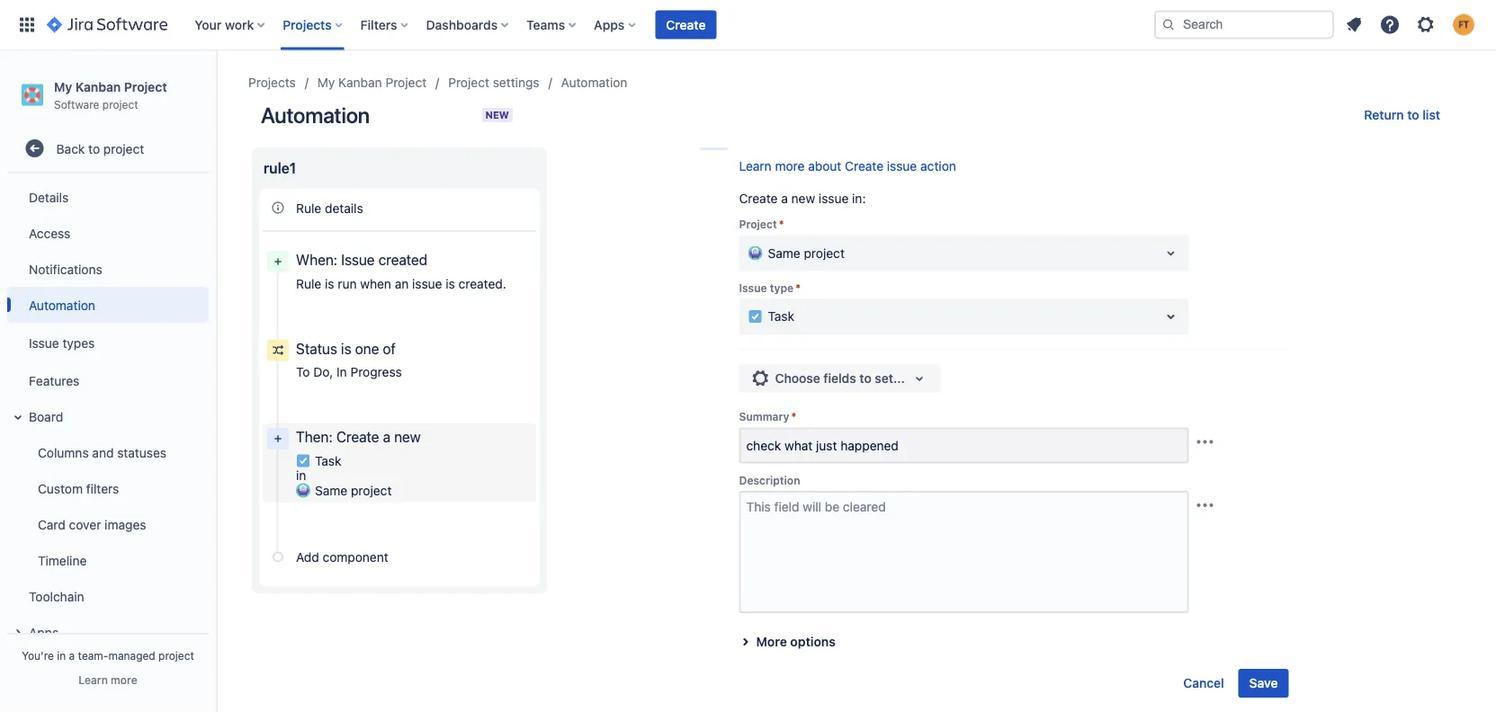 Task type: vqa. For each thing, say whether or not it's contained in the screenshot.
the leftmost 'SAME PROJECT'
yes



Task type: describe. For each thing, give the bounding box(es) containing it.
your work button
[[189, 10, 272, 39]]

types
[[62, 335, 95, 350]]

search image
[[1161, 18, 1176, 32]]

project down create a new issue in:
[[804, 246, 845, 260]]

project up new
[[448, 75, 489, 90]]

when: issue created rule is run when an issue is created.
[[296, 251, 506, 291]]

dashboards
[[426, 17, 498, 32]]

toolchain
[[29, 589, 84, 604]]

you're
[[22, 650, 54, 662]]

set...
[[875, 371, 905, 386]]

columns
[[38, 445, 89, 460]]

about
[[808, 159, 841, 174]]

my kanban project software project
[[54, 79, 167, 110]]

configure image
[[750, 368, 771, 390]]

expand image
[[7, 623, 29, 644]]

back to project
[[56, 141, 144, 156]]

new
[[485, 109, 509, 121]]

duplicate image
[[489, 428, 510, 450]]

same project for same project url option formatter__optionicon ww0ldb 2
[[768, 246, 845, 260]]

2 horizontal spatial is
[[446, 276, 455, 291]]

url option formatter__optionicon ww0ldb 2 image for task
[[748, 309, 762, 324]]

status
[[296, 340, 337, 357]]

access link
[[7, 215, 209, 251]]

timeline link
[[18, 543, 209, 579]]

dashboards button
[[421, 10, 516, 39]]

back
[[56, 141, 85, 156]]

automation for project settings
[[561, 75, 627, 90]]

columns and statuses link
[[18, 435, 209, 471]]

my kanban project
[[317, 75, 427, 90]]

choose fields to set...
[[775, 371, 905, 386]]

details link
[[7, 179, 209, 215]]

expand image
[[7, 407, 29, 428]]

1 horizontal spatial new
[[791, 191, 815, 206]]

primary element
[[11, 0, 1154, 50]]

fields
[[824, 371, 856, 386]]

add
[[296, 550, 319, 565]]

issue type *
[[739, 282, 801, 294]]

project down then: create a new
[[351, 483, 392, 498]]

project inside my kanban project software project
[[102, 98, 138, 110]]

rule details
[[296, 200, 363, 215]]

return
[[1364, 108, 1404, 122]]

card
[[38, 517, 66, 532]]

projects for projects link
[[248, 75, 296, 90]]

apps inside popup button
[[594, 17, 625, 32]]

sidebar navigation image
[[196, 72, 236, 108]]

custom filters link
[[18, 471, 209, 507]]

project down filters dropdown button
[[385, 75, 427, 90]]

software
[[54, 98, 99, 110]]

more for learn more
[[111, 674, 137, 686]]

learn for learn more
[[79, 674, 108, 686]]

statuses
[[117, 445, 166, 460]]

in:
[[852, 191, 866, 206]]

issue types
[[29, 335, 95, 350]]

1 horizontal spatial automation
[[261, 103, 370, 128]]

create right then:
[[336, 429, 379, 446]]

list
[[1423, 108, 1440, 122]]

automation link for project settings
[[561, 72, 627, 94]]

action
[[920, 159, 956, 174]]

project settings link
[[448, 72, 539, 94]]

apps button
[[589, 10, 643, 39]]

custom filters
[[38, 481, 119, 496]]

timeline
[[38, 553, 87, 568]]

* for project *
[[779, 218, 784, 231]]

a for then: create a new
[[383, 429, 390, 446]]

same project for 'same project' image
[[315, 483, 392, 498]]

summary *
[[739, 411, 796, 423]]

apps inside button
[[29, 625, 59, 640]]

learn for learn more about create issue action
[[739, 159, 772, 174]]

back to project link
[[7, 131, 209, 167]]

group containing details
[[4, 174, 209, 656]]

issue types link
[[7, 323, 209, 363]]

columns and statuses
[[38, 445, 166, 460]]

return to list
[[1364, 108, 1440, 122]]

1 vertical spatial *
[[795, 282, 801, 294]]

kanban for my kanban project software project
[[75, 79, 121, 94]]

1 horizontal spatial issue
[[819, 191, 849, 206]]

expand image inside choose fields to set... dropdown button
[[908, 368, 930, 390]]

issue inside when: issue created rule is run when an issue is created.
[[341, 251, 375, 269]]

select operation image for summary
[[1194, 431, 1216, 453]]

cover
[[69, 517, 101, 532]]

learn more about create issue action link
[[739, 159, 956, 174]]

progress
[[350, 365, 402, 380]]

learn more
[[79, 674, 137, 686]]

same for same project url option formatter__optionicon ww0ldb 2
[[768, 246, 800, 260]]

same for 'same project' image
[[315, 483, 347, 498]]

description
[[739, 474, 800, 487]]

your
[[195, 17, 222, 32]]

access
[[29, 226, 70, 240]]

images
[[105, 517, 146, 532]]

teams
[[526, 17, 565, 32]]

project inside my kanban project software project
[[124, 79, 167, 94]]

features link
[[7, 363, 209, 399]]

details
[[29, 190, 69, 204]]

more options button
[[735, 632, 1289, 653]]

my kanban project link
[[317, 72, 427, 94]]

a for you're in a team-managed project
[[69, 650, 75, 662]]

same project image
[[296, 483, 310, 498]]

settings image
[[1415, 14, 1437, 36]]

create up in:
[[845, 159, 884, 174]]

summary
[[739, 411, 789, 423]]

1 vertical spatial in
[[57, 650, 66, 662]]

kanban for my kanban project
[[338, 75, 382, 90]]

created.
[[458, 276, 506, 291]]

to inside dropdown button
[[860, 371, 872, 386]]

status is one of to do, in progress
[[296, 340, 402, 380]]

card cover images
[[38, 517, 146, 532]]

details
[[325, 200, 363, 215]]

of
[[383, 340, 396, 357]]

custom
[[38, 481, 83, 496]]

select operation image for description
[[1194, 495, 1216, 516]]

0 vertical spatial in
[[296, 468, 306, 483]]

to for list
[[1407, 108, 1419, 122]]

open image for task
[[1160, 306, 1182, 327]]

teams button
[[521, 10, 583, 39]]

add component
[[296, 550, 388, 565]]

0 horizontal spatial is
[[325, 276, 334, 291]]

Description text field
[[739, 491, 1189, 614]]

Search field
[[1154, 10, 1334, 39]]



Task type: locate. For each thing, give the bounding box(es) containing it.
banner containing your work
[[0, 0, 1496, 50]]

2 horizontal spatial issue
[[739, 282, 767, 294]]

create inside button
[[666, 17, 706, 32]]

board
[[29, 409, 63, 424]]

kanban up software
[[75, 79, 121, 94]]

my
[[317, 75, 335, 90], [54, 79, 72, 94]]

projects right work
[[283, 17, 332, 32]]

2 rule from the top
[[296, 276, 321, 291]]

automation link up types
[[7, 287, 209, 323]]

1 url option formatter__optionicon ww0ldb 2 image from the top
[[748, 246, 762, 260]]

choose
[[775, 371, 820, 386]]

automation link down primary element
[[561, 72, 627, 94]]

create right apps popup button
[[666, 17, 706, 32]]

is left run
[[325, 276, 334, 291]]

0 horizontal spatial more
[[111, 674, 137, 686]]

automation down primary element
[[561, 75, 627, 90]]

to left set...
[[860, 371, 872, 386]]

to left list on the right of page
[[1407, 108, 1419, 122]]

1 horizontal spatial learn
[[739, 159, 772, 174]]

return to list button
[[1353, 101, 1451, 130]]

rule details button
[[263, 193, 536, 223]]

2 vertical spatial automation
[[29, 298, 95, 312]]

issue up run
[[341, 251, 375, 269]]

0 horizontal spatial issue
[[29, 335, 59, 350]]

1 vertical spatial same project
[[315, 483, 392, 498]]

project settings
[[448, 75, 539, 90]]

learn
[[739, 159, 772, 174], [79, 674, 108, 686]]

url option formatter__optionicon ww0ldb 2 image down project *
[[748, 246, 762, 260]]

notifications image
[[1343, 14, 1365, 36]]

choose fields to set... button
[[739, 364, 941, 393]]

banner
[[0, 0, 1496, 50]]

0 vertical spatial learn
[[739, 159, 772, 174]]

1 horizontal spatial to
[[860, 371, 872, 386]]

task
[[768, 309, 794, 324], [315, 453, 341, 468]]

a left team- on the left of the page
[[69, 650, 75, 662]]

project down create a new issue in:
[[739, 218, 777, 231]]

board button
[[7, 399, 209, 435]]

then:
[[296, 429, 333, 446]]

is left one on the left
[[341, 340, 351, 357]]

project right managed
[[158, 650, 194, 662]]

rule inside when: issue created rule is run when an issue is created.
[[296, 276, 321, 291]]

automation
[[561, 75, 627, 90], [261, 103, 370, 128], [29, 298, 95, 312]]

issue
[[341, 251, 375, 269], [739, 282, 767, 294], [29, 335, 59, 350]]

notifications link
[[7, 251, 209, 287]]

1 vertical spatial select operation image
[[1194, 495, 1216, 516]]

1 horizontal spatial in
[[296, 468, 306, 483]]

more
[[756, 635, 787, 650]]

save
[[1249, 676, 1278, 691]]

then: create a new
[[296, 429, 421, 446]]

team-
[[78, 650, 108, 662]]

1 horizontal spatial my
[[317, 75, 335, 90]]

project up details "link"
[[103, 141, 144, 156]]

1 vertical spatial projects
[[248, 75, 296, 90]]

1 vertical spatial open image
[[1160, 306, 1182, 327]]

0 vertical spatial same
[[768, 246, 800, 260]]

1 vertical spatial expand image
[[735, 632, 756, 653]]

0 horizontal spatial expand image
[[735, 632, 756, 653]]

settings
[[493, 75, 539, 90]]

projects right the sidebar navigation 'image'
[[248, 75, 296, 90]]

apps button
[[7, 615, 209, 651]]

* for summary *
[[791, 411, 796, 423]]

1 horizontal spatial task
[[768, 309, 794, 324]]

open image for same project
[[1160, 242, 1182, 264]]

task for task icon
[[315, 453, 341, 468]]

my inside my kanban project software project
[[54, 79, 72, 94]]

save button
[[1239, 669, 1289, 698]]

task right task icon
[[315, 453, 341, 468]]

0 horizontal spatial kanban
[[75, 79, 121, 94]]

1 horizontal spatial same project
[[768, 246, 845, 260]]

delete image
[[510, 428, 532, 450]]

filters
[[86, 481, 119, 496]]

new down about
[[791, 191, 815, 206]]

my for my kanban project
[[317, 75, 335, 90]]

managed
[[108, 650, 155, 662]]

toolchain link
[[7, 579, 209, 615]]

created
[[378, 251, 427, 269]]

learn inside button
[[79, 674, 108, 686]]

more for learn more about create issue action
[[775, 159, 805, 174]]

1 vertical spatial automation link
[[7, 287, 209, 323]]

same project right 'same project' image
[[315, 483, 392, 498]]

apps up you're at the left bottom of page
[[29, 625, 59, 640]]

0 vertical spatial same project
[[768, 246, 845, 260]]

is
[[325, 276, 334, 291], [446, 276, 455, 291], [341, 340, 351, 357]]

when:
[[296, 251, 337, 269]]

create button
[[655, 10, 717, 39]]

learn more button
[[79, 673, 137, 687]]

0 vertical spatial automation link
[[561, 72, 627, 94]]

rule1
[[264, 160, 296, 177]]

1 horizontal spatial is
[[341, 340, 351, 357]]

create
[[666, 17, 706, 32], [845, 159, 884, 174], [739, 191, 778, 206], [336, 429, 379, 446]]

url option formatter__optionicon ww0ldb 2 image
[[748, 246, 762, 260], [748, 309, 762, 324]]

2 horizontal spatial to
[[1407, 108, 1419, 122]]

* down create a new issue in:
[[779, 218, 784, 231]]

learn down team- on the left of the page
[[79, 674, 108, 686]]

0 vertical spatial task
[[768, 309, 794, 324]]

0 vertical spatial automation
[[561, 75, 627, 90]]

options
[[790, 635, 836, 650]]

apps
[[594, 17, 625, 32], [29, 625, 59, 640]]

cancel button
[[1172, 669, 1235, 698]]

expand image left options
[[735, 632, 756, 653]]

1 vertical spatial task
[[315, 453, 341, 468]]

0 horizontal spatial same
[[315, 483, 347, 498]]

issue left 'action'
[[887, 159, 917, 174]]

project right software
[[102, 98, 138, 110]]

0 vertical spatial to
[[1407, 108, 1419, 122]]

component
[[323, 550, 388, 565]]

card cover images link
[[18, 507, 209, 543]]

same right 'same project' image
[[315, 483, 347, 498]]

1 vertical spatial more
[[111, 674, 137, 686]]

1 vertical spatial same
[[315, 483, 347, 498]]

more up create a new issue in:
[[775, 159, 805, 174]]

url option formatter__optionicon ww0ldb 2 image for same project
[[748, 246, 762, 260]]

url option formatter__optionicon ww0ldb 2 image down issue type *
[[748, 309, 762, 324]]

rule down when: on the top
[[296, 276, 321, 291]]

1 vertical spatial url option formatter__optionicon ww0ldb 2 image
[[748, 309, 762, 324]]

notifications
[[29, 262, 102, 276]]

1 rule from the top
[[296, 200, 321, 215]]

2 vertical spatial issue
[[412, 276, 442, 291]]

0 vertical spatial expand image
[[908, 368, 930, 390]]

more inside button
[[111, 674, 137, 686]]

to for project
[[88, 141, 100, 156]]

when
[[360, 276, 391, 291]]

jira software image
[[47, 14, 168, 36], [47, 14, 168, 36]]

rule
[[296, 200, 321, 215], [296, 276, 321, 291]]

0 horizontal spatial in
[[57, 650, 66, 662]]

projects for projects popup button
[[283, 17, 332, 32]]

create a new issue in:
[[739, 191, 866, 206]]

issue inside when: issue created rule is run when an issue is created.
[[412, 276, 442, 291]]

in right you're at the left bottom of page
[[57, 650, 66, 662]]

1 horizontal spatial same
[[768, 246, 800, 260]]

new
[[791, 191, 815, 206], [394, 429, 421, 446]]

rule left details
[[296, 200, 321, 215]]

automation for notifications
[[29, 298, 95, 312]]

to right the back
[[88, 141, 100, 156]]

project *
[[739, 218, 784, 231]]

learn more about create issue action
[[739, 159, 956, 174]]

None text field
[[748, 244, 751, 262]]

* right type
[[795, 282, 801, 294]]

help image
[[1379, 14, 1401, 36]]

0 horizontal spatial my
[[54, 79, 72, 94]]

you're in a team-managed project
[[22, 650, 194, 662]]

type
[[770, 282, 794, 294]]

one
[[355, 340, 379, 357]]

issue right an
[[412, 276, 442, 291]]

2 vertical spatial a
[[69, 650, 75, 662]]

my right projects link
[[317, 75, 335, 90]]

0 horizontal spatial a
[[69, 650, 75, 662]]

0 horizontal spatial same project
[[315, 483, 392, 498]]

automation link for notifications
[[7, 287, 209, 323]]

1 select operation image from the top
[[1194, 431, 1216, 453]]

0 vertical spatial projects
[[283, 17, 332, 32]]

issue left types
[[29, 335, 59, 350]]

a up project *
[[781, 191, 788, 206]]

my for my kanban project software project
[[54, 79, 72, 94]]

0 vertical spatial apps
[[594, 17, 625, 32]]

0 vertical spatial more
[[775, 159, 805, 174]]

1 vertical spatial apps
[[29, 625, 59, 640]]

projects inside popup button
[[283, 17, 332, 32]]

1 horizontal spatial kanban
[[338, 75, 382, 90]]

task image
[[296, 454, 310, 468]]

1 vertical spatial a
[[383, 429, 390, 446]]

task for task's url option formatter__optionicon ww0ldb 2
[[768, 309, 794, 324]]

projects link
[[248, 72, 296, 94]]

select operation image
[[1194, 431, 1216, 453], [1194, 495, 1216, 516]]

You must specify a value field
[[741, 430, 1187, 462]]

2 vertical spatial to
[[860, 371, 872, 386]]

0 vertical spatial issue
[[341, 251, 375, 269]]

automation down notifications
[[29, 298, 95, 312]]

1 horizontal spatial apps
[[594, 17, 625, 32]]

0 horizontal spatial automation link
[[7, 287, 209, 323]]

2 url option formatter__optionicon ww0ldb 2 image from the top
[[748, 309, 762, 324]]

0 vertical spatial new
[[791, 191, 815, 206]]

kanban down filters
[[338, 75, 382, 90]]

0 horizontal spatial issue
[[412, 276, 442, 291]]

same project up type
[[768, 246, 845, 260]]

group
[[4, 174, 209, 656]]

more down managed
[[111, 674, 137, 686]]

issue for issue type *
[[739, 282, 767, 294]]

issue left in:
[[819, 191, 849, 206]]

0 vertical spatial a
[[781, 191, 788, 206]]

kanban inside my kanban project software project
[[75, 79, 121, 94]]

learn up create a new issue in:
[[739, 159, 772, 174]]

filters button
[[355, 10, 415, 39]]

kanban
[[338, 75, 382, 90], [75, 79, 121, 94]]

2 vertical spatial issue
[[29, 335, 59, 350]]

rule inside button
[[296, 200, 321, 215]]

open image
[[1160, 242, 1182, 264], [1160, 306, 1182, 327]]

*
[[779, 218, 784, 231], [795, 282, 801, 294], [791, 411, 796, 423]]

2 horizontal spatial issue
[[887, 159, 917, 174]]

1 horizontal spatial issue
[[341, 251, 375, 269]]

1 horizontal spatial expand image
[[908, 368, 930, 390]]

features
[[29, 373, 79, 388]]

* right summary
[[791, 411, 796, 423]]

apps right teams popup button
[[594, 17, 625, 32]]

an
[[395, 276, 409, 291]]

in down task icon
[[296, 468, 306, 483]]

expand image right set...
[[908, 368, 930, 390]]

0 vertical spatial issue
[[887, 159, 917, 174]]

to
[[296, 365, 310, 380]]

a down progress
[[383, 429, 390, 446]]

1 open image from the top
[[1160, 242, 1182, 264]]

work
[[225, 17, 254, 32]]

same
[[768, 246, 800, 260], [315, 483, 347, 498]]

0 horizontal spatial to
[[88, 141, 100, 156]]

more options
[[756, 635, 836, 650]]

to inside button
[[1407, 108, 1419, 122]]

same up type
[[768, 246, 800, 260]]

cancel
[[1183, 676, 1224, 691]]

add component button
[[263, 542, 536, 573]]

2 vertical spatial *
[[791, 411, 796, 423]]

0 horizontal spatial apps
[[29, 625, 59, 640]]

expand image
[[908, 368, 930, 390], [735, 632, 756, 653]]

a
[[781, 191, 788, 206], [383, 429, 390, 446], [69, 650, 75, 662]]

is left created.
[[446, 276, 455, 291]]

2 horizontal spatial automation
[[561, 75, 627, 90]]

0 vertical spatial rule
[[296, 200, 321, 215]]

0 horizontal spatial learn
[[79, 674, 108, 686]]

1 horizontal spatial more
[[775, 159, 805, 174]]

1 vertical spatial issue
[[819, 191, 849, 206]]

issue left type
[[739, 282, 767, 294]]

1 horizontal spatial automation link
[[561, 72, 627, 94]]

create up project *
[[739, 191, 778, 206]]

your profile and settings image
[[1453, 14, 1475, 36]]

1 vertical spatial automation
[[261, 103, 370, 128]]

0 vertical spatial url option formatter__optionicon ww0ldb 2 image
[[748, 246, 762, 260]]

new down progress
[[394, 429, 421, 446]]

issue for issue types
[[29, 335, 59, 350]]

2 select operation image from the top
[[1194, 495, 1216, 516]]

0 vertical spatial *
[[779, 218, 784, 231]]

0 vertical spatial select operation image
[[1194, 431, 1216, 453]]

automation down projects link
[[261, 103, 370, 128]]

1 vertical spatial rule
[[296, 276, 321, 291]]

1 horizontal spatial a
[[383, 429, 390, 446]]

project
[[102, 98, 138, 110], [103, 141, 144, 156], [804, 246, 845, 260], [351, 483, 392, 498], [158, 650, 194, 662]]

appswitcher icon image
[[16, 14, 38, 36]]

0 horizontal spatial task
[[315, 453, 341, 468]]

1 vertical spatial to
[[88, 141, 100, 156]]

0 vertical spatial open image
[[1160, 242, 1182, 264]]

is inside status is one of to do, in progress
[[341, 340, 351, 357]]

do,
[[313, 365, 333, 380]]

project
[[385, 75, 427, 90], [448, 75, 489, 90], [124, 79, 167, 94], [739, 218, 777, 231]]

my up software
[[54, 79, 72, 94]]

1 vertical spatial learn
[[79, 674, 108, 686]]

1 vertical spatial issue
[[739, 282, 767, 294]]

0 horizontal spatial automation
[[29, 298, 95, 312]]

project left the sidebar navigation 'image'
[[124, 79, 167, 94]]

filters
[[360, 17, 397, 32]]

run
[[338, 276, 357, 291]]

2 horizontal spatial a
[[781, 191, 788, 206]]

2 open image from the top
[[1160, 306, 1182, 327]]

0 horizontal spatial new
[[394, 429, 421, 446]]

task down type
[[768, 309, 794, 324]]

1 vertical spatial new
[[394, 429, 421, 446]]



